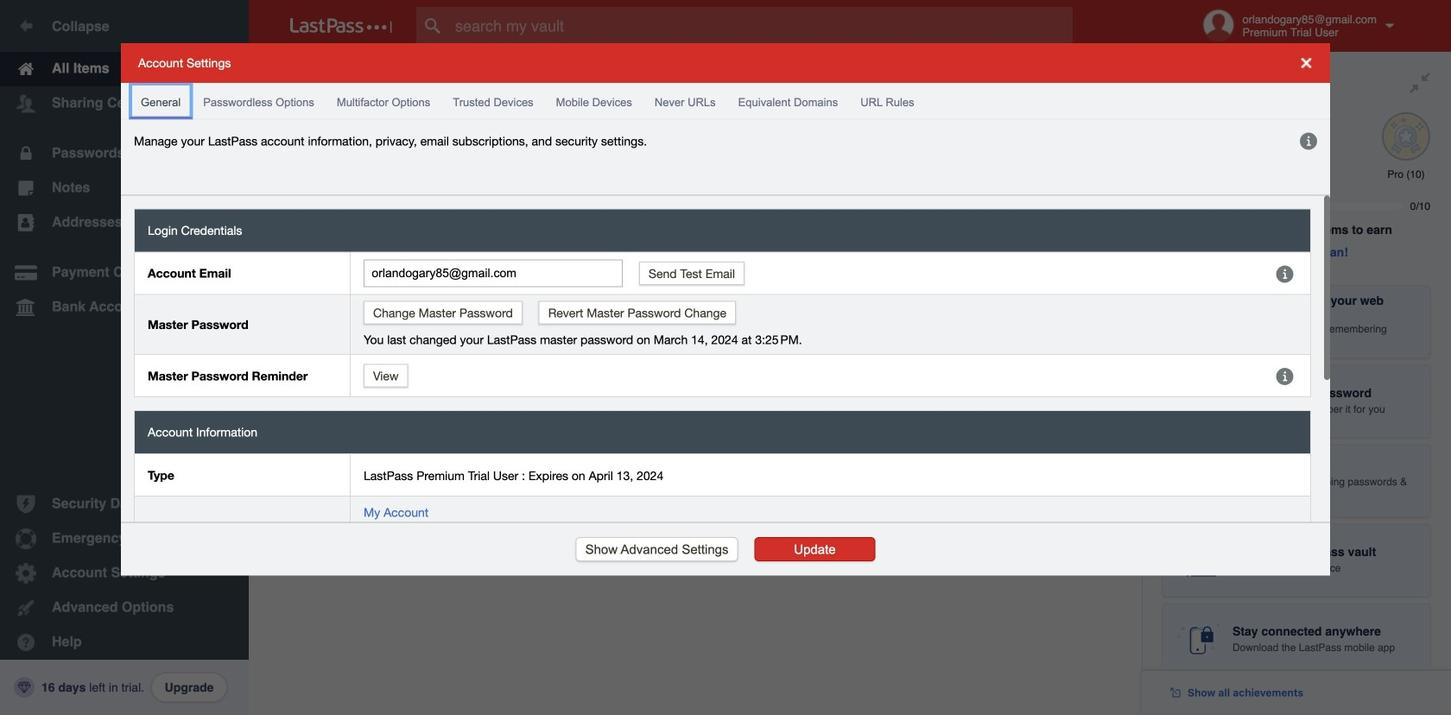 Task type: describe. For each thing, give the bounding box(es) containing it.
Search search field
[[416, 7, 1107, 45]]



Task type: locate. For each thing, give the bounding box(es) containing it.
main content main content
[[249, 52, 1142, 56]]

main navigation navigation
[[0, 0, 249, 715]]

lastpass image
[[290, 18, 392, 34]]

search my vault text field
[[416, 7, 1107, 45]]



Task type: vqa. For each thing, say whether or not it's contained in the screenshot.
Main Content 'main content'
yes



